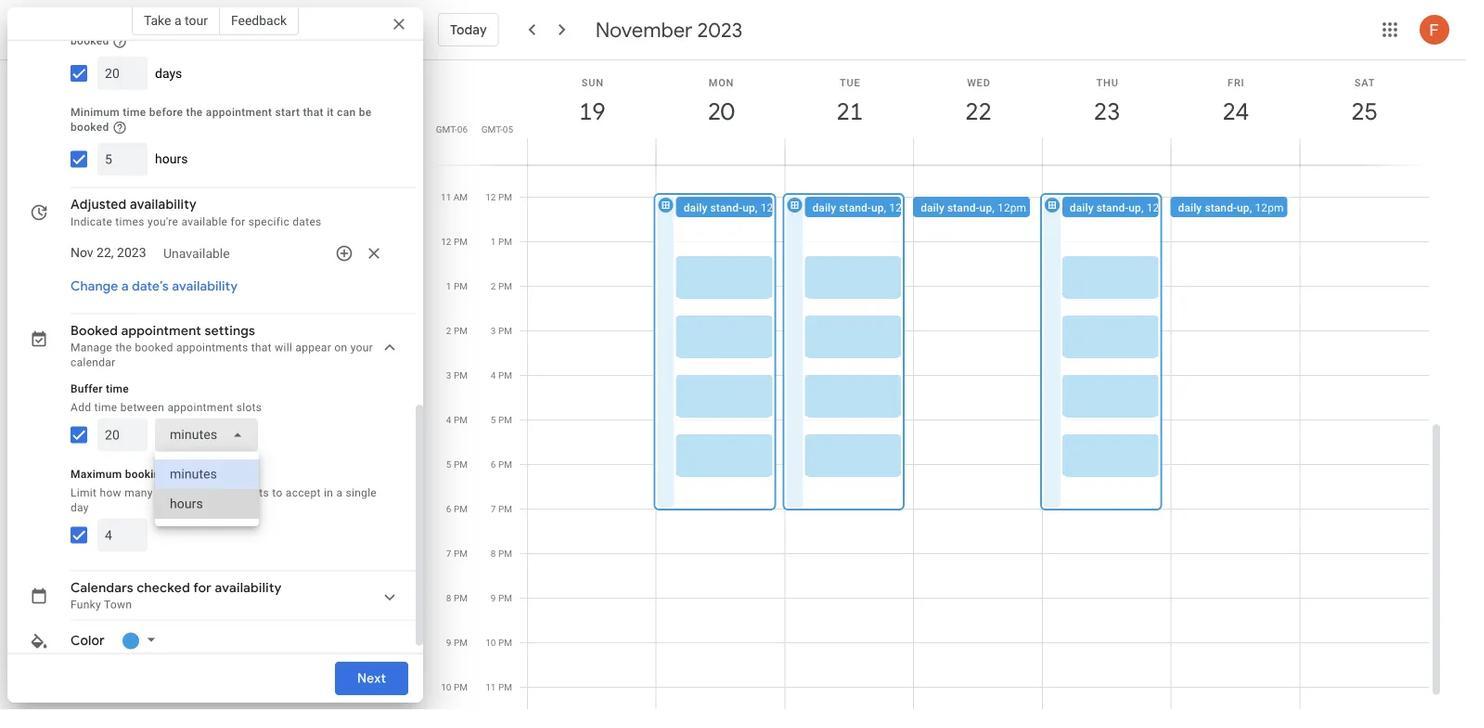 Task type: vqa. For each thing, say whether or not it's contained in the screenshot.


Task type: describe. For each thing, give the bounding box(es) containing it.
appointment inside booked appointment settings manage the booked appointments that will appear on your calendar
[[121, 323, 201, 340]]

0 vertical spatial 4 pm
[[491, 369, 512, 381]]

fri
[[1228, 77, 1245, 88]]

5 stand- from the left
[[1205, 201, 1237, 214]]

2 daily stand-up , 12pm from the left
[[813, 201, 918, 214]]

1 vertical spatial 1
[[446, 280, 452, 291]]

adjusted availability indicate times you're available for specific dates
[[71, 197, 322, 228]]

tour
[[185, 13, 208, 28]]

1 stand- from the left
[[711, 201, 743, 214]]

1 vertical spatial day
[[71, 501, 89, 514]]

booked inside 'maximum bookings per day limit how many booked appointments to accept in a single day'
[[156, 487, 194, 500]]

0 horizontal spatial 7 pm
[[446, 548, 468, 559]]

november
[[596, 17, 693, 43]]

0 vertical spatial 1
[[491, 236, 496, 247]]

that inside minimum time before the appointment start that it can be booked
[[303, 106, 324, 119]]

2 option from the top
[[155, 489, 259, 519]]

per
[[176, 468, 193, 481]]

it
[[327, 106, 334, 119]]

1 horizontal spatial day
[[196, 468, 214, 481]]

times
[[115, 215, 145, 228]]

23 column header
[[1042, 60, 1172, 165]]

0 vertical spatial 5
[[491, 414, 496, 425]]

a for change
[[122, 279, 129, 295]]

3 , from the left
[[992, 201, 995, 214]]

Maximum days in advance that an appointment can be booked number field
[[105, 57, 140, 90]]

that inside 'maximum time in advance that an appointment can be booked'
[[211, 20, 232, 33]]

in inside 'maximum time in advance that an appointment can be booked'
[[152, 20, 161, 33]]

advance
[[164, 20, 208, 33]]

add
[[71, 401, 91, 414]]

between
[[120, 401, 164, 414]]

23
[[1093, 96, 1120, 127]]

2 stand- from the left
[[839, 201, 871, 214]]

take
[[144, 13, 171, 28]]

date's
[[132, 279, 169, 295]]

0 vertical spatial 4
[[491, 369, 496, 381]]

manage
[[71, 342, 112, 355]]

0 vertical spatial 2
[[491, 280, 496, 291]]

1 vertical spatial 9
[[446, 637, 452, 648]]

am
[[454, 191, 468, 202]]

Maximum bookings per day number field
[[105, 519, 140, 552]]

11 pm
[[486, 681, 512, 692]]

4 daily from the left
[[1070, 201, 1094, 214]]

appear
[[296, 342, 331, 355]]

1 vertical spatial 4 pm
[[446, 414, 468, 425]]

can inside minimum time before the appointment start that it can be booked
[[337, 106, 356, 119]]

2 up from the left
[[871, 201, 884, 214]]

feedback button
[[220, 6, 299, 35]]

booked inside minimum time before the appointment start that it can be booked
[[71, 121, 109, 134]]

dates
[[293, 215, 322, 228]]

11 for 11 am
[[441, 191, 451, 202]]

fri 24
[[1222, 77, 1248, 127]]

20
[[707, 96, 733, 127]]

maximum time in advance that an appointment can be booked
[[71, 20, 355, 48]]

indicate
[[71, 215, 112, 228]]

gmt-06
[[436, 123, 468, 135]]

change a date's availability button
[[63, 270, 245, 304]]

appointment inside 'maximum time in advance that an appointment can be booked'
[[251, 20, 317, 33]]

4 up from the left
[[1129, 201, 1142, 214]]

21 column header
[[785, 60, 914, 165]]

november 2023
[[596, 17, 743, 43]]

availability for for
[[215, 580, 282, 597]]

1 vertical spatial 12
[[441, 236, 452, 247]]

1 horizontal spatial 10
[[486, 637, 496, 648]]

settings
[[205, 323, 255, 340]]

0 vertical spatial 8 pm
[[491, 548, 512, 559]]

minimum
[[71, 106, 120, 119]]

1 vertical spatial 7
[[446, 548, 452, 559]]

1 horizontal spatial 2 pm
[[491, 280, 512, 291]]

saturday, november 25 element
[[1344, 90, 1386, 133]]

0 horizontal spatial 3
[[446, 369, 452, 381]]

today button
[[438, 7, 499, 52]]

19 column header
[[527, 60, 657, 165]]

1 vertical spatial 6
[[446, 503, 452, 514]]

time for buffer
[[106, 383, 129, 396]]

accept
[[286, 487, 321, 500]]

0 vertical spatial 12 pm
[[486, 191, 512, 202]]

appointments inside 'maximum bookings per day limit how many booked appointments to accept in a single day'
[[197, 487, 269, 500]]

before
[[149, 106, 183, 119]]

0 vertical spatial 6
[[491, 459, 496, 470]]

bookings
[[125, 468, 173, 481]]

a inside 'maximum bookings per day limit how many booked appointments to accept in a single day'
[[336, 487, 343, 500]]

appointment inside minimum time before the appointment start that it can be booked
[[206, 106, 272, 119]]

4 stand- from the left
[[1097, 201, 1129, 214]]

4 daily stand-up , 12pm from the left
[[1070, 201, 1176, 214]]

to
[[272, 487, 283, 500]]

take a tour
[[144, 13, 208, 28]]

calendars
[[71, 580, 133, 597]]

wednesday, november 22 element
[[957, 90, 1000, 133]]

town
[[104, 599, 132, 612]]

22
[[964, 96, 991, 127]]

adjusted
[[71, 197, 127, 214]]

calendar
[[71, 357, 116, 370]]

gmt- for 05
[[482, 123, 503, 135]]

1 horizontal spatial 7
[[491, 503, 496, 514]]

2023
[[698, 17, 743, 43]]

0 horizontal spatial 5
[[446, 459, 452, 470]]

specific
[[249, 215, 290, 228]]

be inside minimum time before the appointment start that it can be booked
[[359, 106, 372, 119]]

you're
[[148, 215, 178, 228]]

24
[[1222, 96, 1248, 127]]

20 column header
[[656, 60, 786, 165]]

how
[[100, 487, 121, 500]]

3 daily stand-up , 12pm from the left
[[921, 201, 1027, 214]]

0 horizontal spatial 8
[[446, 592, 452, 603]]

1 12pm from the left
[[761, 201, 790, 214]]

1 horizontal spatial 3 pm
[[491, 325, 512, 336]]

3 stand- from the left
[[948, 201, 980, 214]]

limit
[[71, 487, 97, 500]]

3 daily from the left
[[921, 201, 945, 214]]

0 vertical spatial 5 pm
[[491, 414, 512, 425]]

funky
[[71, 599, 101, 612]]

unavailable
[[163, 246, 230, 261]]

tue 21
[[836, 77, 862, 127]]

buffer time add time between appointment slots
[[71, 383, 262, 414]]

days
[[155, 66, 182, 81]]

25
[[1351, 96, 1377, 127]]

feedback
[[231, 13, 287, 28]]

minimum time before the appointment start that it can be booked
[[71, 106, 372, 134]]

2 , from the left
[[884, 201, 887, 214]]

1 horizontal spatial 12
[[486, 191, 496, 202]]

4 , from the left
[[1142, 201, 1144, 214]]

sat
[[1355, 77, 1376, 88]]

0 vertical spatial 1 pm
[[491, 236, 512, 247]]

maximum bookings per day limit how many booked appointments to accept in a single day
[[71, 468, 377, 514]]

that inside booked appointment settings manage the booked appointments that will appear on your calendar
[[251, 342, 272, 355]]

0 horizontal spatial 8 pm
[[446, 592, 468, 603]]

the inside booked appointment settings manage the booked appointments that will appear on your calendar
[[115, 342, 132, 355]]

0 horizontal spatial 2 pm
[[446, 325, 468, 336]]

0 horizontal spatial 10 pm
[[441, 681, 468, 692]]

0 horizontal spatial 12 pm
[[441, 236, 468, 247]]

will
[[275, 342, 292, 355]]

mon 20
[[707, 77, 734, 127]]

21
[[836, 96, 862, 127]]

monday, november 20 element
[[700, 90, 743, 133]]

1 vertical spatial 9 pm
[[446, 637, 468, 648]]

sun 19
[[578, 77, 605, 127]]

5 , from the left
[[1250, 201, 1253, 214]]

color
[[71, 633, 105, 650]]

booked appointment settings manage the booked appointments that will appear on your calendar
[[71, 323, 373, 370]]

be inside 'maximum time in advance that an appointment can be booked'
[[342, 20, 355, 33]]

appointment inside 'buffer time add time between appointment slots'
[[167, 401, 233, 414]]

on
[[335, 342, 348, 355]]

11 am
[[441, 191, 468, 202]]



Task type: locate. For each thing, give the bounding box(es) containing it.
appointments left to
[[197, 487, 269, 500]]

time left before
[[123, 106, 146, 119]]

1 horizontal spatial 5 pm
[[491, 414, 512, 425]]

10 up 11 pm
[[486, 637, 496, 648]]

0 vertical spatial 3 pm
[[491, 325, 512, 336]]

availability up you're
[[130, 197, 197, 214]]

5 up from the left
[[1237, 201, 1250, 214]]

0 vertical spatial 8
[[491, 548, 496, 559]]

option down per
[[155, 489, 259, 519]]

gmt-05
[[482, 123, 513, 135]]

in left 'advance'
[[152, 20, 161, 33]]

grid containing 19
[[431, 60, 1444, 710]]

5 daily from the left
[[1178, 201, 1202, 214]]

6
[[491, 459, 496, 470], [446, 503, 452, 514]]

1 horizontal spatial 5
[[491, 414, 496, 425]]

0 vertical spatial 9
[[491, 592, 496, 603]]

time right buffer
[[106, 383, 129, 396]]

1 vertical spatial 10
[[441, 681, 452, 692]]

maximum for maximum bookings per day limit how many booked appointments to accept in a single day
[[71, 468, 122, 481]]

1 vertical spatial 10 pm
[[441, 681, 468, 692]]

0 horizontal spatial 1
[[446, 280, 452, 291]]

availability right checked
[[215, 580, 282, 597]]

Date text field
[[71, 242, 147, 265]]

0 horizontal spatial 4 pm
[[446, 414, 468, 425]]

0 horizontal spatial that
[[211, 20, 232, 33]]

1 vertical spatial 5
[[446, 459, 452, 470]]

be
[[342, 20, 355, 33], [359, 106, 372, 119]]

for inside adjusted availability indicate times you're available for specific dates
[[231, 215, 246, 228]]

1 vertical spatial availability
[[172, 279, 238, 295]]

0 horizontal spatial 3 pm
[[446, 369, 468, 381]]

be right feedback button
[[342, 20, 355, 33]]

06
[[457, 123, 468, 135]]

day down limit
[[71, 501, 89, 514]]

0 vertical spatial be
[[342, 20, 355, 33]]

3
[[491, 325, 496, 336], [446, 369, 452, 381]]

1 option from the top
[[155, 460, 259, 489]]

in
[[152, 20, 161, 33], [324, 487, 333, 500]]

maximum inside 'maximum bookings per day limit how many booked appointments to accept in a single day'
[[71, 468, 122, 481]]

1 horizontal spatial 3
[[491, 325, 496, 336]]

0 vertical spatial can
[[320, 20, 339, 33]]

1 vertical spatial 1 pm
[[446, 280, 468, 291]]

availability for date's
[[172, 279, 238, 295]]

0 horizontal spatial day
[[71, 501, 89, 514]]

1 gmt- from the left
[[436, 123, 457, 135]]

in right accept
[[324, 487, 333, 500]]

option
[[155, 460, 259, 489], [155, 489, 259, 519]]

single
[[346, 487, 377, 500]]

maximum for maximum time in advance that an appointment can be booked
[[71, 20, 122, 33]]

1 horizontal spatial 6 pm
[[491, 459, 512, 470]]

wed 22
[[964, 77, 991, 127]]

next button
[[335, 656, 408, 701]]

5 daily stand-up , 12pm from the left
[[1178, 201, 1284, 214]]

a left single
[[336, 487, 343, 500]]

11 for 11 pm
[[486, 681, 496, 692]]

9 pm
[[491, 592, 512, 603], [446, 637, 468, 648]]

1 horizontal spatial 8 pm
[[491, 548, 512, 559]]

12 down 11 am
[[441, 236, 452, 247]]

availability inside adjusted availability indicate times you're available for specific dates
[[130, 197, 197, 214]]

up
[[743, 201, 755, 214], [871, 201, 884, 214], [980, 201, 992, 214], [1129, 201, 1142, 214], [1237, 201, 1250, 214]]

booked inside booked appointment settings manage the booked appointments that will appear on your calendar
[[135, 342, 173, 355]]

1 vertical spatial 8
[[446, 592, 452, 603]]

sunday, november 19 element
[[571, 90, 614, 133]]

be right it
[[359, 106, 372, 119]]

in inside 'maximum bookings per day limit how many booked appointments to accept in a single day'
[[324, 487, 333, 500]]

maximum inside 'maximum time in advance that an appointment can be booked'
[[71, 20, 122, 33]]

booked inside 'maximum time in advance that an appointment can be booked'
[[71, 35, 109, 48]]

appointments
[[176, 342, 248, 355], [197, 487, 269, 500]]

1 vertical spatial 3 pm
[[446, 369, 468, 381]]

sun
[[582, 77, 604, 88]]

0 horizontal spatial 2
[[446, 325, 452, 336]]

None field
[[155, 419, 258, 452]]

sat 25
[[1351, 77, 1377, 127]]

1 horizontal spatial gmt-
[[482, 123, 503, 135]]

that left will
[[251, 342, 272, 355]]

1 vertical spatial appointments
[[197, 487, 269, 500]]

05
[[503, 123, 513, 135]]

0 vertical spatial 11
[[441, 191, 451, 202]]

thu 23
[[1093, 77, 1120, 127]]

2
[[491, 280, 496, 291], [446, 325, 452, 336]]

2 gmt- from the left
[[482, 123, 503, 135]]

for left specific
[[231, 215, 246, 228]]

maximum
[[71, 20, 122, 33], [71, 468, 122, 481]]

10 left 11 pm
[[441, 681, 452, 692]]

availability
[[130, 197, 197, 214], [172, 279, 238, 295], [215, 580, 282, 597]]

take a tour button
[[132, 6, 220, 35]]

gmt- left the gmt-05
[[436, 123, 457, 135]]

3 pm
[[491, 325, 512, 336], [446, 369, 468, 381]]

19
[[578, 96, 605, 127]]

time for maximum
[[125, 20, 149, 33]]

0 horizontal spatial 11
[[441, 191, 451, 202]]

1 maximum from the top
[[71, 20, 122, 33]]

1 up from the left
[[743, 201, 755, 214]]

hours
[[155, 152, 188, 167]]

22 column header
[[913, 60, 1043, 165]]

9
[[491, 592, 496, 603], [446, 637, 452, 648]]

1 horizontal spatial 4
[[491, 369, 496, 381]]

grid
[[431, 60, 1444, 710]]

1
[[491, 236, 496, 247], [446, 280, 452, 291]]

change
[[71, 279, 118, 295]]

0 vertical spatial 10 pm
[[486, 637, 512, 648]]

Minimum amount of hours before the start of the appointment that it can be booked number field
[[105, 143, 140, 177]]

24 column header
[[1171, 60, 1301, 165]]

0 vertical spatial the
[[186, 106, 203, 119]]

0 horizontal spatial gmt-
[[436, 123, 457, 135]]

1 horizontal spatial 9
[[491, 592, 496, 603]]

that left it
[[303, 106, 324, 119]]

2 maximum from the top
[[71, 468, 122, 481]]

1 daily from the left
[[684, 201, 708, 214]]

1 vertical spatial 2
[[446, 325, 452, 336]]

12pm
[[761, 201, 790, 214], [890, 201, 918, 214], [998, 201, 1027, 214], [1147, 201, 1176, 214], [1255, 201, 1284, 214]]

many
[[124, 487, 153, 500]]

3 12pm from the left
[[998, 201, 1027, 214]]

can
[[320, 20, 339, 33], [337, 106, 356, 119]]

0 horizontal spatial the
[[115, 342, 132, 355]]

for right checked
[[193, 580, 212, 597]]

25 column header
[[1300, 60, 1429, 165]]

0 horizontal spatial 9
[[446, 637, 452, 648]]

5 pm
[[491, 414, 512, 425], [446, 459, 468, 470]]

1 vertical spatial a
[[122, 279, 129, 295]]

today
[[450, 21, 487, 38]]

0 vertical spatial 9 pm
[[491, 592, 512, 603]]

4
[[491, 369, 496, 381], [446, 414, 452, 425]]

1 vertical spatial in
[[324, 487, 333, 500]]

daily
[[684, 201, 708, 214], [813, 201, 836, 214], [921, 201, 945, 214], [1070, 201, 1094, 214], [1178, 201, 1202, 214]]

10 pm left 11 pm
[[441, 681, 468, 692]]

booked down minimum on the left top of the page
[[71, 121, 109, 134]]

10 pm
[[486, 637, 512, 648], [441, 681, 468, 692]]

0 horizontal spatial 1 pm
[[446, 280, 468, 291]]

booked up 'buffer time add time between appointment slots'
[[135, 342, 173, 355]]

1 horizontal spatial 6
[[491, 459, 496, 470]]

2 horizontal spatial a
[[336, 487, 343, 500]]

10 pm up 11 pm
[[486, 637, 512, 648]]

0 vertical spatial in
[[152, 20, 161, 33]]

0 horizontal spatial in
[[152, 20, 161, 33]]

availability inside calendars checked for availability funky town
[[215, 580, 282, 597]]

0 horizontal spatial 9 pm
[[446, 637, 468, 648]]

1 vertical spatial 5 pm
[[446, 459, 468, 470]]

unit of time selection list box
[[155, 452, 259, 526]]

1 horizontal spatial 1
[[491, 236, 496, 247]]

time inside 'maximum time in advance that an appointment can be booked'
[[125, 20, 149, 33]]

4 12pm from the left
[[1147, 201, 1176, 214]]

slots
[[236, 401, 262, 414]]

a left date's
[[122, 279, 129, 295]]

7
[[491, 503, 496, 514], [446, 548, 452, 559]]

1 horizontal spatial 10 pm
[[486, 637, 512, 648]]

calendars checked for availability funky town
[[71, 580, 282, 612]]

for
[[231, 215, 246, 228], [193, 580, 212, 597]]

option right many
[[155, 460, 259, 489]]

a for take
[[174, 13, 182, 28]]

0 vertical spatial for
[[231, 215, 246, 228]]

1 vertical spatial be
[[359, 106, 372, 119]]

gmt- right '06'
[[482, 123, 503, 135]]

appointments inside booked appointment settings manage the booked appointments that will appear on your calendar
[[176, 342, 248, 355]]

booked up maximum days in advance that an appointment can be booked number field
[[71, 35, 109, 48]]

11
[[441, 191, 451, 202], [486, 681, 496, 692]]

1 horizontal spatial 2
[[491, 280, 496, 291]]

0 vertical spatial 3
[[491, 325, 496, 336]]

an
[[235, 20, 248, 33]]

the right before
[[186, 106, 203, 119]]

appointment right an
[[251, 20, 317, 33]]

2 12pm from the left
[[890, 201, 918, 214]]

0 vertical spatial 7 pm
[[491, 503, 512, 514]]

available
[[181, 215, 228, 228]]

your
[[351, 342, 373, 355]]

next
[[357, 670, 386, 687]]

1 horizontal spatial a
[[174, 13, 182, 28]]

1 , from the left
[[755, 201, 758, 214]]

12 pm right am on the left top of the page
[[486, 191, 512, 202]]

0 vertical spatial appointments
[[176, 342, 248, 355]]

0 horizontal spatial 4
[[446, 414, 452, 425]]

mon
[[709, 77, 734, 88]]

appointment left slots
[[167, 401, 233, 414]]

for inside calendars checked for availability funky town
[[193, 580, 212, 597]]

maximum up limit
[[71, 468, 122, 481]]

can right feedback button
[[320, 20, 339, 33]]

wed
[[967, 77, 991, 88]]

appointments down settings
[[176, 342, 248, 355]]

0 vertical spatial 7
[[491, 503, 496, 514]]

0 horizontal spatial for
[[193, 580, 212, 597]]

0 horizontal spatial 6
[[446, 503, 452, 514]]

start
[[275, 106, 300, 119]]

4 pm
[[491, 369, 512, 381], [446, 414, 468, 425]]

1 vertical spatial 4
[[446, 414, 452, 425]]

time for minimum
[[123, 106, 146, 119]]

day right per
[[196, 468, 214, 481]]

tuesday, november 21 element
[[829, 90, 871, 133]]

availability down unavailable
[[172, 279, 238, 295]]

stand-
[[711, 201, 743, 214], [839, 201, 871, 214], [948, 201, 980, 214], [1097, 201, 1129, 214], [1205, 201, 1237, 214]]

time inside minimum time before the appointment start that it can be booked
[[123, 106, 146, 119]]

0 vertical spatial a
[[174, 13, 182, 28]]

1 horizontal spatial 7 pm
[[491, 503, 512, 514]]

can inside 'maximum time in advance that an appointment can be booked'
[[320, 20, 339, 33]]

0 horizontal spatial 10
[[441, 681, 452, 692]]

0 vertical spatial 10
[[486, 637, 496, 648]]

appointment
[[251, 20, 317, 33], [206, 106, 272, 119], [121, 323, 201, 340], [167, 401, 233, 414]]

that left an
[[211, 20, 232, 33]]

Buffer time number field
[[105, 419, 140, 452]]

0 horizontal spatial be
[[342, 20, 355, 33]]

pm
[[498, 191, 512, 202], [454, 236, 468, 247], [498, 236, 512, 247], [454, 280, 468, 291], [498, 280, 512, 291], [454, 325, 468, 336], [498, 325, 512, 336], [454, 369, 468, 381], [498, 369, 512, 381], [454, 414, 468, 425], [498, 414, 512, 425], [454, 459, 468, 470], [498, 459, 512, 470], [454, 503, 468, 514], [498, 503, 512, 514], [454, 548, 468, 559], [498, 548, 512, 559], [454, 592, 468, 603], [498, 592, 512, 603], [454, 637, 468, 648], [498, 637, 512, 648], [454, 681, 468, 692], [498, 681, 512, 692]]

change a date's availability
[[71, 279, 238, 295]]

the right manage
[[115, 342, 132, 355]]

0 vertical spatial day
[[196, 468, 214, 481]]

1 vertical spatial that
[[303, 106, 324, 119]]

time
[[125, 20, 149, 33], [123, 106, 146, 119], [106, 383, 129, 396], [94, 401, 117, 414]]

0 vertical spatial 6 pm
[[491, 459, 512, 470]]

time right add
[[94, 401, 117, 414]]

can right it
[[337, 106, 356, 119]]

3 up from the left
[[980, 201, 992, 214]]

appointment down the change a date's availability
[[121, 323, 201, 340]]

8 pm
[[491, 548, 512, 559], [446, 592, 468, 603]]

checked
[[137, 580, 190, 597]]

1 horizontal spatial 4 pm
[[491, 369, 512, 381]]

1 vertical spatial 7 pm
[[446, 548, 468, 559]]

1 vertical spatial 11
[[486, 681, 496, 692]]

10
[[486, 637, 496, 648], [441, 681, 452, 692]]

1 vertical spatial the
[[115, 342, 132, 355]]

1 horizontal spatial 11
[[486, 681, 496, 692]]

1 vertical spatial 8 pm
[[446, 592, 468, 603]]

2 daily from the left
[[813, 201, 836, 214]]

day
[[196, 468, 214, 481], [71, 501, 89, 514]]

2 pm
[[491, 280, 512, 291], [446, 325, 468, 336]]

availability inside button
[[172, 279, 238, 295]]

buffer
[[71, 383, 103, 396]]

12 right am on the left top of the page
[[486, 191, 496, 202]]

thursday, november 23 element
[[1086, 90, 1129, 133]]

12 pm down 11 am
[[441, 236, 468, 247]]

booked down per
[[156, 487, 194, 500]]

0 horizontal spatial 6 pm
[[446, 503, 468, 514]]

12
[[486, 191, 496, 202], [441, 236, 452, 247]]

the inside minimum time before the appointment start that it can be booked
[[186, 106, 203, 119]]

1 horizontal spatial the
[[186, 106, 203, 119]]

5 12pm from the left
[[1255, 201, 1284, 214]]

5
[[491, 414, 496, 425], [446, 459, 452, 470]]

time left 'advance'
[[125, 20, 149, 33]]

1 pm
[[491, 236, 512, 247], [446, 280, 468, 291]]

0 vertical spatial 12
[[486, 191, 496, 202]]

1 horizontal spatial be
[[359, 106, 372, 119]]

0 horizontal spatial 7
[[446, 548, 452, 559]]

thu
[[1097, 77, 1119, 88]]

1 daily stand-up , 12pm from the left
[[684, 201, 790, 214]]

booked
[[71, 323, 118, 340]]

gmt- for 06
[[436, 123, 457, 135]]

friday, november 24 element
[[1215, 90, 1258, 133]]

maximum up maximum days in advance that an appointment can be booked number field
[[71, 20, 122, 33]]

7 pm
[[491, 503, 512, 514], [446, 548, 468, 559]]

tue
[[840, 77, 861, 88]]

a left the tour
[[174, 13, 182, 28]]

1 horizontal spatial 8
[[491, 548, 496, 559]]

appointment left start
[[206, 106, 272, 119]]

0 vertical spatial availability
[[130, 197, 197, 214]]

2 horizontal spatial that
[[303, 106, 324, 119]]



